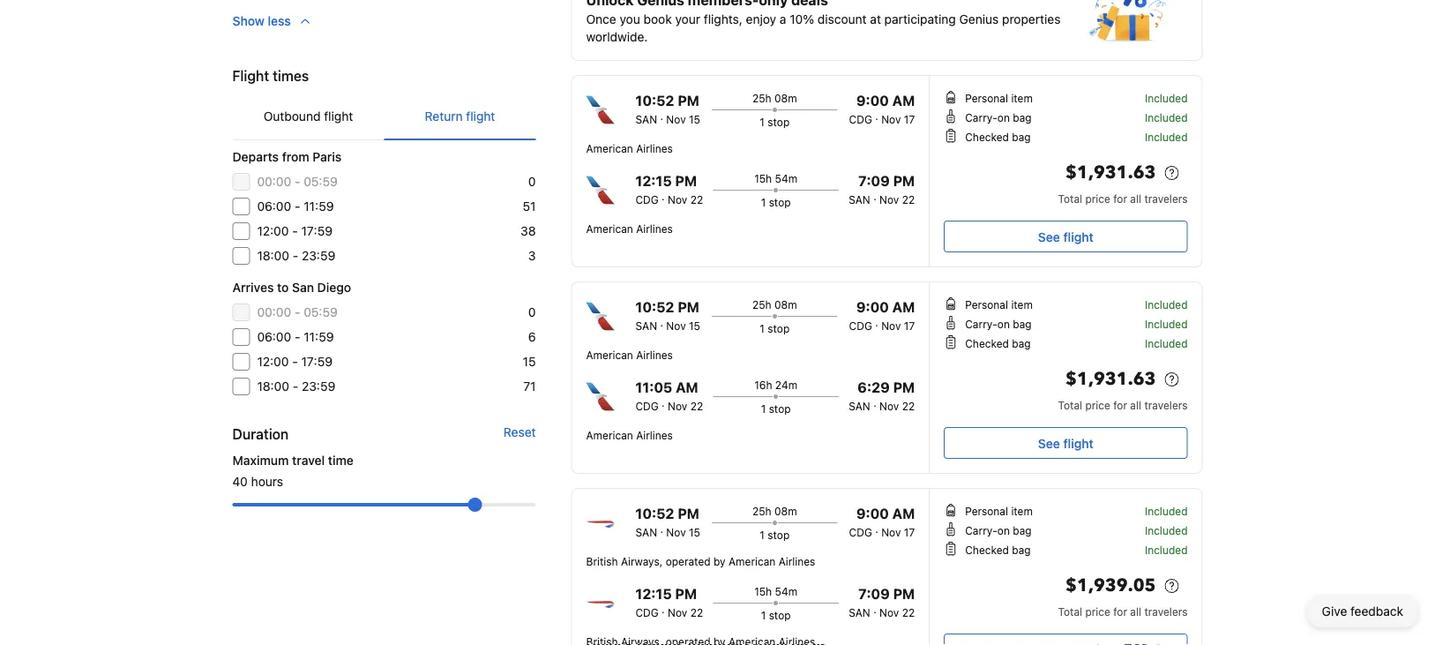 Task type: describe. For each thing, give the bounding box(es) containing it.
from
[[282, 150, 310, 164]]

12:15 for $1,931.63
[[636, 173, 672, 189]]

discount
[[818, 12, 867, 26]]

. inside 6:29 pm san . nov 22
[[874, 396, 877, 409]]

00:00 for departs
[[257, 174, 291, 189]]

1 25h 08m from the top
[[753, 92, 798, 104]]

travelers for $1,931.63 region corresponding to 6:29 pm
[[1145, 399, 1188, 411]]

40
[[233, 474, 248, 489]]

diego
[[317, 280, 351, 295]]

see flight button for 6:29 pm
[[945, 427, 1188, 459]]

3 25h 08m from the top
[[753, 505, 798, 517]]

3 9:00 from the top
[[857, 505, 889, 522]]

personal for $1,931.63 region for 7:09 pm
[[966, 92, 1009, 104]]

participating
[[885, 12, 957, 26]]

24m
[[776, 379, 798, 391]]

54m for $1,931.63
[[775, 172, 798, 184]]

show less button
[[226, 5, 319, 37]]

you
[[620, 12, 641, 26]]

05:59 for san
[[304, 305, 338, 320]]

08m for 6:29 pm see flight 'button'
[[775, 298, 798, 311]]

15h for $1,939.05
[[755, 585, 772, 598]]

arrives to san diego
[[233, 280, 351, 295]]

feedback
[[1351, 604, 1404, 619]]

at
[[871, 12, 882, 26]]

enjoy
[[746, 12, 777, 26]]

00:00 - 05:59 for from
[[257, 174, 338, 189]]

11:05 am cdg . nov 22
[[636, 379, 704, 412]]

2 item from the top
[[1012, 298, 1033, 311]]

give
[[1323, 604, 1348, 619]]

am inside 11:05 am cdg . nov 22
[[676, 379, 699, 396]]

12:00 for arrives
[[257, 354, 289, 369]]

1 10:52 from the top
[[636, 92, 675, 109]]

23:59 for san
[[302, 379, 336, 394]]

on for $1,939.05 region
[[998, 524, 1010, 537]]

00:00 - 05:59 for to
[[257, 305, 338, 320]]

checked bag for $1,939.05 region
[[966, 544, 1031, 556]]

22 inside 6:29 pm san . nov 22
[[903, 400, 915, 412]]

15h for $1,931.63
[[755, 172, 772, 184]]

flight times
[[233, 68, 309, 84]]

18:00 for departs
[[257, 248, 289, 263]]

see flight for 7:09 pm
[[1039, 229, 1094, 244]]

1 american airlines from the top
[[586, 142, 673, 154]]

3 item from the top
[[1012, 505, 1033, 517]]

1 total price for all travelers from the top
[[1059, 192, 1188, 205]]

51
[[523, 199, 536, 214]]

18:00 - 23:59 for to
[[257, 379, 336, 394]]

6 included from the top
[[1146, 337, 1188, 350]]

carry- for $1,931.63 region corresponding to 6:29 pm
[[966, 318, 998, 330]]

2 for from the top
[[1114, 399, 1128, 411]]

6:29 pm san . nov 22
[[849, 379, 915, 412]]

06:00 for arrives
[[257, 330, 291, 344]]

1 included from the top
[[1146, 92, 1188, 104]]

6:29
[[858, 379, 890, 396]]

08m for see flight 'button' associated with 7:09 pm
[[775, 92, 798, 104]]

10%
[[790, 12, 815, 26]]

san inside 6:29 pm san . nov 22
[[849, 400, 871, 412]]

38
[[521, 224, 536, 238]]

less
[[268, 14, 291, 28]]

9:00 am cdg . nov 17 for $1,931.63 region corresponding to 6:29 pm
[[850, 299, 915, 332]]

2 american airlines from the top
[[586, 222, 673, 235]]

reset button
[[504, 424, 536, 441]]

price for $1,931.63 region corresponding to 6:29 pm
[[1086, 399, 1111, 411]]

3 25h from the top
[[753, 505, 772, 517]]

give feedback button
[[1309, 596, 1418, 628]]

show less
[[233, 14, 291, 28]]

17:59 for san
[[301, 354, 333, 369]]

17 for $1,939.05 region
[[905, 526, 915, 538]]

2 checked from the top
[[966, 337, 1010, 350]]

flight inside button
[[466, 109, 495, 124]]

8 included from the top
[[1146, 524, 1188, 537]]

outbound flight
[[264, 109, 353, 124]]

a
[[780, 12, 787, 26]]

7:09 pm san . nov 22 for $1,939.05
[[849, 586, 915, 619]]

22 inside 11:05 am cdg . nov 22
[[691, 400, 704, 412]]

17:59 for paris
[[301, 224, 333, 238]]

properties
[[1003, 12, 1061, 26]]

$1,931.63 region for 6:29 pm
[[945, 365, 1188, 397]]

05:59 for paris
[[304, 174, 338, 189]]

your
[[676, 12, 701, 26]]

maximum travel time 40 hours
[[233, 453, 354, 489]]

show
[[233, 14, 265, 28]]

give feedback
[[1323, 604, 1404, 619]]

11:05
[[636, 379, 673, 396]]

tab list containing outbound flight
[[233, 94, 536, 141]]

3
[[529, 248, 536, 263]]

7 included from the top
[[1146, 505, 1188, 517]]

duration
[[233, 426, 289, 443]]

return flight
[[425, 109, 495, 124]]

12:00 - 17:59 for from
[[257, 224, 333, 238]]

outbound flight button
[[233, 94, 384, 139]]

71
[[524, 379, 536, 394]]

1 9:00 from the top
[[857, 92, 889, 109]]

9 included from the top
[[1146, 544, 1188, 556]]

16h
[[755, 379, 773, 391]]

1 all from the top
[[1131, 192, 1142, 205]]

return
[[425, 109, 463, 124]]

3 included from the top
[[1146, 131, 1188, 143]]

on for $1,931.63 region for 7:09 pm
[[998, 111, 1010, 124]]

return flight button
[[384, 94, 536, 139]]

san
[[292, 280, 314, 295]]

cdg inside 11:05 am cdg . nov 22
[[636, 400, 659, 412]]

1 item from the top
[[1012, 92, 1033, 104]]

4 american airlines from the top
[[586, 429, 673, 441]]

2 10:52 from the top
[[636, 299, 675, 316]]

price for $1,931.63 region for 7:09 pm
[[1086, 192, 1111, 205]]

by
[[714, 555, 726, 568]]

book
[[644, 12, 672, 26]]

3 american airlines from the top
[[586, 349, 673, 361]]

flights,
[[704, 12, 743, 26]]

18:00 for arrives
[[257, 379, 289, 394]]

flight
[[233, 68, 269, 84]]

departs
[[233, 150, 279, 164]]

operated
[[666, 555, 711, 568]]

travelers for $1,931.63 region for 7:09 pm
[[1145, 192, 1188, 205]]

2 all from the top
[[1131, 399, 1142, 411]]

worldwide.
[[586, 30, 648, 44]]

british airways, operated by american airlines
[[586, 555, 816, 568]]



Task type: locate. For each thing, give the bounding box(es) containing it.
2 vertical spatial on
[[998, 524, 1010, 537]]

2 checked bag from the top
[[966, 337, 1031, 350]]

1 06:00 from the top
[[257, 199, 291, 214]]

1 vertical spatial travelers
[[1145, 399, 1188, 411]]

1 vertical spatial for
[[1114, 399, 1128, 411]]

1 9:00 am cdg . nov 17 from the top
[[850, 92, 915, 125]]

see for 7:09 pm
[[1039, 229, 1061, 244]]

3 08m from the top
[[775, 505, 798, 517]]

15h 54m for $1,931.63
[[755, 172, 798, 184]]

16h 24m
[[755, 379, 798, 391]]

15h 54m
[[755, 172, 798, 184], [755, 585, 798, 598]]

1 vertical spatial 25h
[[753, 298, 772, 311]]

2 7:09 from the top
[[859, 586, 890, 602]]

$1,939.05
[[1066, 574, 1157, 598]]

0 vertical spatial carry-
[[966, 111, 998, 124]]

0 vertical spatial on
[[998, 111, 1010, 124]]

checked bag for $1,931.63 region for 7:09 pm
[[966, 131, 1031, 143]]

0 for 51
[[529, 174, 536, 189]]

2 carry-on bag from the top
[[966, 318, 1032, 330]]

0 vertical spatial see
[[1039, 229, 1061, 244]]

54m
[[775, 172, 798, 184], [775, 585, 798, 598]]

0 vertical spatial 54m
[[775, 172, 798, 184]]

0 vertical spatial 06:00
[[257, 199, 291, 214]]

1 15h 54m from the top
[[755, 172, 798, 184]]

10:52 down worldwide.
[[636, 92, 675, 109]]

for
[[1114, 192, 1128, 205], [1114, 399, 1128, 411], [1114, 605, 1128, 618]]

1 carry- from the top
[[966, 111, 998, 124]]

3 total price for all travelers from the top
[[1059, 605, 1188, 618]]

0 vertical spatial 15h
[[755, 172, 772, 184]]

0 vertical spatial all
[[1131, 192, 1142, 205]]

$1,931.63 region for 7:09 pm
[[945, 159, 1188, 191]]

1 vertical spatial 9:00
[[857, 299, 889, 316]]

0 vertical spatial personal item
[[966, 92, 1033, 104]]

1 vertical spatial carry-
[[966, 318, 998, 330]]

12:00 up duration
[[257, 354, 289, 369]]

11:59 down paris
[[304, 199, 334, 214]]

see flight for 6:29 pm
[[1039, 436, 1094, 451]]

25h up 16h
[[753, 298, 772, 311]]

0 vertical spatial 00:00 - 05:59
[[257, 174, 338, 189]]

1 23:59 from the top
[[302, 248, 336, 263]]

2 06:00 from the top
[[257, 330, 291, 344]]

1 price from the top
[[1086, 192, 1111, 205]]

1 vertical spatial 54m
[[775, 585, 798, 598]]

0 vertical spatial 08m
[[775, 92, 798, 104]]

airways,
[[621, 555, 663, 568]]

1 12:15 from the top
[[636, 173, 672, 189]]

1 stop
[[760, 116, 790, 128], [761, 196, 791, 208], [760, 322, 790, 335], [761, 402, 791, 415], [760, 529, 790, 541], [761, 609, 791, 621]]

05:59 down paris
[[304, 174, 338, 189]]

checked bag
[[966, 131, 1031, 143], [966, 337, 1031, 350], [966, 544, 1031, 556]]

departs from paris
[[233, 150, 342, 164]]

10:52 pm san . nov 15 down worldwide.
[[636, 92, 701, 125]]

1 vertical spatial 00:00
[[257, 305, 291, 320]]

outbound
[[264, 109, 321, 124]]

12:00
[[257, 224, 289, 238], [257, 354, 289, 369]]

0 vertical spatial 06:00 - 11:59
[[257, 199, 334, 214]]

paris
[[313, 150, 342, 164]]

06:00 down departs from paris
[[257, 199, 291, 214]]

1 checked from the top
[[966, 131, 1010, 143]]

10:52
[[636, 92, 675, 109], [636, 299, 675, 316], [636, 505, 675, 522]]

0 vertical spatial 05:59
[[304, 174, 338, 189]]

checked bag for $1,931.63 region corresponding to 6:29 pm
[[966, 337, 1031, 350]]

1 vertical spatial 23:59
[[302, 379, 336, 394]]

2 12:00 - 17:59 from the top
[[257, 354, 333, 369]]

genius
[[960, 12, 999, 26]]

0 vertical spatial price
[[1086, 192, 1111, 205]]

see flight button
[[945, 221, 1188, 252], [945, 427, 1188, 459]]

2 vertical spatial 9:00 am cdg . nov 17
[[850, 505, 915, 538]]

0 vertical spatial 0
[[529, 174, 536, 189]]

0 up 51 at left
[[529, 174, 536, 189]]

1 06:00 - 11:59 from the top
[[257, 199, 334, 214]]

25h up british airways, operated by american airlines
[[753, 505, 772, 517]]

flight inside button
[[324, 109, 353, 124]]

12:00 - 17:59 for to
[[257, 354, 333, 369]]

0 vertical spatial 17:59
[[301, 224, 333, 238]]

2 25h 08m from the top
[[753, 298, 798, 311]]

9:00
[[857, 92, 889, 109], [857, 299, 889, 316], [857, 505, 889, 522]]

personal for $1,939.05 region
[[966, 505, 1009, 517]]

1 vertical spatial total price for all travelers
[[1059, 399, 1188, 411]]

personal item for $1,939.05 region
[[966, 505, 1033, 517]]

see flight
[[1039, 229, 1094, 244], [1039, 436, 1094, 451]]

personal item for $1,931.63 region for 7:09 pm
[[966, 92, 1033, 104]]

10:52 up 11:05
[[636, 299, 675, 316]]

2 9:00 from the top
[[857, 299, 889, 316]]

2 vertical spatial personal item
[[966, 505, 1033, 517]]

1 see flight button from the top
[[945, 221, 1188, 252]]

$1,931.63 region
[[945, 159, 1188, 191], [945, 365, 1188, 397]]

2 vertical spatial travelers
[[1145, 605, 1188, 618]]

1 vertical spatial 7:09 pm san . nov 22
[[849, 586, 915, 619]]

3 carry- from the top
[[966, 524, 998, 537]]

genius image
[[1090, 0, 1167, 42]]

1 17 from the top
[[905, 113, 915, 125]]

flight
[[324, 109, 353, 124], [466, 109, 495, 124], [1064, 229, 1094, 244], [1064, 436, 1094, 451]]

2 carry- from the top
[[966, 318, 998, 330]]

7:09 pm san . nov 22 for $1,931.63
[[849, 173, 915, 206]]

carry- for $1,931.63 region for 7:09 pm
[[966, 111, 998, 124]]

00:00 - 05:59 down arrives to san diego
[[257, 305, 338, 320]]

18:00 - 23:59 up duration
[[257, 379, 336, 394]]

06:00 - 11:59 down arrives to san diego
[[257, 330, 334, 344]]

0 vertical spatial 9:00 am cdg . nov 17
[[850, 92, 915, 125]]

18:00
[[257, 248, 289, 263], [257, 379, 289, 394]]

2 personal item from the top
[[966, 298, 1033, 311]]

1 vertical spatial 11:59
[[304, 330, 334, 344]]

1 vertical spatial $1,931.63 region
[[945, 365, 1188, 397]]

2 travelers from the top
[[1145, 399, 1188, 411]]

1 personal item from the top
[[966, 92, 1033, 104]]

1 vertical spatial all
[[1131, 399, 1142, 411]]

carry-
[[966, 111, 998, 124], [966, 318, 998, 330], [966, 524, 998, 537]]

pm inside 6:29 pm san . nov 22
[[894, 379, 915, 396]]

2 see flight button from the top
[[945, 427, 1188, 459]]

1 vertical spatial on
[[998, 318, 1010, 330]]

1 08m from the top
[[775, 92, 798, 104]]

times
[[273, 68, 309, 84]]

2 7:09 pm san . nov 22 from the top
[[849, 586, 915, 619]]

total for $1,931.63 region corresponding to 6:29 pm
[[1059, 399, 1083, 411]]

travelers for $1,939.05 region
[[1145, 605, 1188, 618]]

price for $1,939.05 region
[[1086, 605, 1111, 618]]

10:52 up 'airways,'
[[636, 505, 675, 522]]

25h down the enjoy
[[753, 92, 772, 104]]

1 total from the top
[[1059, 192, 1083, 205]]

3 all from the top
[[1131, 605, 1142, 618]]

18:00 - 23:59
[[257, 248, 336, 263], [257, 379, 336, 394]]

nov inside 6:29 pm san . nov 22
[[880, 400, 900, 412]]

total
[[1059, 192, 1083, 205], [1059, 399, 1083, 411], [1059, 605, 1083, 618]]

3 personal from the top
[[966, 505, 1009, 517]]

10:52 pm san . nov 15 for $1,931.63 region for 7:09 pm
[[636, 92, 701, 125]]

2 12:00 from the top
[[257, 354, 289, 369]]

11:59 down "diego"
[[304, 330, 334, 344]]

1 vertical spatial 12:00 - 17:59
[[257, 354, 333, 369]]

to
[[277, 280, 289, 295]]

am
[[893, 92, 915, 109], [893, 299, 915, 316], [676, 379, 699, 396], [893, 505, 915, 522]]

see flight button for 7:09 pm
[[945, 221, 1188, 252]]

-
[[295, 174, 300, 189], [295, 199, 301, 214], [292, 224, 298, 238], [293, 248, 299, 263], [295, 305, 300, 320], [295, 330, 301, 344], [292, 354, 298, 369], [293, 379, 299, 394]]

0 vertical spatial see flight
[[1039, 229, 1094, 244]]

1 vertical spatial 18:00 - 23:59
[[257, 379, 336, 394]]

see for 6:29 pm
[[1039, 436, 1061, 451]]

0 vertical spatial 12:00 - 17:59
[[257, 224, 333, 238]]

12:15 pm cdg . nov 22 for $1,931.63
[[636, 173, 704, 206]]

2 vertical spatial 08m
[[775, 505, 798, 517]]

06:00 for departs
[[257, 199, 291, 214]]

reset
[[504, 425, 536, 440]]

1 vertical spatial carry-on bag
[[966, 318, 1032, 330]]

1 vertical spatial 12:15 pm cdg . nov 22
[[636, 586, 704, 619]]

06:00 down to
[[257, 330, 291, 344]]

1 personal from the top
[[966, 92, 1009, 104]]

travel
[[292, 453, 325, 468]]

1 54m from the top
[[775, 172, 798, 184]]

12:15
[[636, 173, 672, 189], [636, 586, 672, 602]]

0 for 6
[[529, 305, 536, 320]]

1 travelers from the top
[[1145, 192, 1188, 205]]

1 vertical spatial $1,931.63
[[1066, 367, 1157, 391]]

23:59 up travel
[[302, 379, 336, 394]]

23:59 up san
[[302, 248, 336, 263]]

2 vertical spatial 10:52
[[636, 505, 675, 522]]

12:00 - 17:59 down arrives to san diego
[[257, 354, 333, 369]]

1 12:00 - 17:59 from the top
[[257, 224, 333, 238]]

18:00 - 23:59 up arrives to san diego
[[257, 248, 336, 263]]

10:52 pm san . nov 15 for $1,931.63 region corresponding to 6:29 pm
[[636, 299, 701, 332]]

2 $1,931.63 from the top
[[1066, 367, 1157, 391]]

2 vertical spatial checked
[[966, 544, 1010, 556]]

0 vertical spatial 12:00
[[257, 224, 289, 238]]

2 06:00 - 11:59 from the top
[[257, 330, 334, 344]]

3 personal item from the top
[[966, 505, 1033, 517]]

$1,931.63 for 7:09 pm
[[1066, 161, 1157, 185]]

00:00 - 05:59
[[257, 174, 338, 189], [257, 305, 338, 320]]

1 vertical spatial 12:15
[[636, 586, 672, 602]]

2 vertical spatial total price for all travelers
[[1059, 605, 1188, 618]]

1 11:59 from the top
[[304, 199, 334, 214]]

11:59
[[304, 199, 334, 214], [304, 330, 334, 344]]

54m for $1,939.05
[[775, 585, 798, 598]]

3 checked from the top
[[966, 544, 1010, 556]]

price
[[1086, 192, 1111, 205], [1086, 399, 1111, 411], [1086, 605, 1111, 618]]

1 vertical spatial 25h 08m
[[753, 298, 798, 311]]

00:00 - 05:59 down from
[[257, 174, 338, 189]]

2 12:15 pm cdg . nov 22 from the top
[[636, 586, 704, 619]]

2 vertical spatial 17
[[905, 526, 915, 538]]

18:00 up to
[[257, 248, 289, 263]]

2 vertical spatial 25h 08m
[[753, 505, 798, 517]]

06:00
[[257, 199, 291, 214], [257, 330, 291, 344]]

5 included from the top
[[1146, 318, 1188, 330]]

9:00 am cdg . nov 17 for $1,939.05 region
[[850, 505, 915, 538]]

10:52 pm san . nov 15 up operated
[[636, 505, 701, 538]]

2 vertical spatial 25h
[[753, 505, 772, 517]]

08m
[[775, 92, 798, 104], [775, 298, 798, 311], [775, 505, 798, 517]]

0 vertical spatial 18:00 - 23:59
[[257, 248, 336, 263]]

10:52 pm san . nov 15 for $1,939.05 region
[[636, 505, 701, 538]]

12:00 - 17:59 up arrives to san diego
[[257, 224, 333, 238]]

1 vertical spatial see
[[1039, 436, 1061, 451]]

0 vertical spatial $1,931.63
[[1066, 161, 1157, 185]]

2 vertical spatial price
[[1086, 605, 1111, 618]]

personal for $1,931.63 region corresponding to 6:29 pm
[[966, 298, 1009, 311]]

1 vertical spatial see flight button
[[945, 427, 1188, 459]]

1 vertical spatial price
[[1086, 399, 1111, 411]]

1 $1,931.63 from the top
[[1066, 161, 1157, 185]]

1 vertical spatial see flight
[[1039, 436, 1094, 451]]

see
[[1039, 229, 1061, 244], [1039, 436, 1061, 451]]

0 vertical spatial see flight button
[[945, 221, 1188, 252]]

2 vertical spatial personal
[[966, 505, 1009, 517]]

9:00 am cdg . nov 17
[[850, 92, 915, 125], [850, 299, 915, 332], [850, 505, 915, 538]]

2 vertical spatial 9:00
[[857, 505, 889, 522]]

1 vertical spatial 10:52
[[636, 299, 675, 316]]

2 0 from the top
[[529, 305, 536, 320]]

1 15h from the top
[[755, 172, 772, 184]]

$1,939.05 region
[[945, 572, 1188, 604]]

2 25h from the top
[[753, 298, 772, 311]]

00:00 for arrives
[[257, 305, 291, 320]]

2 vertical spatial for
[[1114, 605, 1128, 618]]

american airlines
[[586, 142, 673, 154], [586, 222, 673, 235], [586, 349, 673, 361], [586, 429, 673, 441]]

carry- for $1,939.05 region
[[966, 524, 998, 537]]

all
[[1131, 192, 1142, 205], [1131, 399, 1142, 411], [1131, 605, 1142, 618]]

00:00 down to
[[257, 305, 291, 320]]

.
[[661, 109, 664, 122], [876, 109, 879, 122], [662, 190, 665, 202], [874, 190, 877, 202], [661, 316, 664, 328], [876, 316, 879, 328], [662, 396, 665, 409], [874, 396, 877, 409], [661, 523, 664, 535], [876, 523, 879, 535], [662, 603, 665, 615], [874, 603, 877, 615]]

total for $1,939.05 region
[[1059, 605, 1083, 618]]

05:59
[[304, 174, 338, 189], [304, 305, 338, 320]]

1 carry-on bag from the top
[[966, 111, 1032, 124]]

included
[[1146, 92, 1188, 104], [1146, 111, 1188, 124], [1146, 131, 1188, 143], [1146, 298, 1188, 311], [1146, 318, 1188, 330], [1146, 337, 1188, 350], [1146, 505, 1188, 517], [1146, 524, 1188, 537], [1146, 544, 1188, 556]]

0 vertical spatial 10:52 pm san . nov 15
[[636, 92, 701, 125]]

cdg
[[850, 113, 873, 125], [636, 193, 659, 206], [850, 320, 873, 332], [636, 400, 659, 412], [850, 526, 873, 538], [636, 606, 659, 619]]

3 on from the top
[[998, 524, 1010, 537]]

6
[[528, 330, 536, 344]]

1 vertical spatial 7:09
[[859, 586, 890, 602]]

1 vertical spatial 0
[[529, 305, 536, 320]]

0 vertical spatial travelers
[[1145, 192, 1188, 205]]

17:59 down san
[[301, 354, 333, 369]]

0 vertical spatial 18:00
[[257, 248, 289, 263]]

airlines
[[636, 142, 673, 154], [636, 222, 673, 235], [636, 349, 673, 361], [636, 429, 673, 441], [779, 555, 816, 568]]

0 vertical spatial personal
[[966, 92, 1009, 104]]

once
[[586, 12, 617, 26]]

0 vertical spatial 25h 08m
[[753, 92, 798, 104]]

2 17:59 from the top
[[301, 354, 333, 369]]

1 vertical spatial 17
[[905, 320, 915, 332]]

1 vertical spatial 10:52 pm san . nov 15
[[636, 299, 701, 332]]

06:00 - 11:59 down from
[[257, 199, 334, 214]]

05:59 down "diego"
[[304, 305, 338, 320]]

15h 54m for $1,939.05
[[755, 585, 798, 598]]

2 00:00 - 05:59 from the top
[[257, 305, 338, 320]]

3 10:52 pm san . nov 15 from the top
[[636, 505, 701, 538]]

2 price from the top
[[1086, 399, 1111, 411]]

4 included from the top
[[1146, 298, 1188, 311]]

00:00 down departs from paris
[[257, 174, 291, 189]]

2 $1,931.63 region from the top
[[945, 365, 1188, 397]]

1 $1,931.63 region from the top
[[945, 159, 1188, 191]]

23:59
[[302, 248, 336, 263], [302, 379, 336, 394]]

12:15 pm cdg . nov 22
[[636, 173, 704, 206], [636, 586, 704, 619]]

0 vertical spatial 00:00
[[257, 174, 291, 189]]

1 vertical spatial 15h 54m
[[755, 585, 798, 598]]

0 up the 6 in the bottom of the page
[[529, 305, 536, 320]]

7:09 pm san . nov 22
[[849, 173, 915, 206], [849, 586, 915, 619]]

1 25h from the top
[[753, 92, 772, 104]]

3 9:00 am cdg . nov 17 from the top
[[850, 505, 915, 538]]

pm
[[678, 92, 700, 109], [676, 173, 697, 189], [894, 173, 915, 189], [678, 299, 700, 316], [894, 379, 915, 396], [678, 505, 700, 522], [676, 586, 697, 602], [894, 586, 915, 602]]

2 11:59 from the top
[[304, 330, 334, 344]]

1 00:00 from the top
[[257, 174, 291, 189]]

06:00 - 11:59 for to
[[257, 330, 334, 344]]

17 for $1,931.63 region corresponding to 6:29 pm
[[905, 320, 915, 332]]

1 see from the top
[[1039, 229, 1061, 244]]

12:00 for departs
[[257, 224, 289, 238]]

0
[[529, 174, 536, 189], [529, 305, 536, 320]]

1 vertical spatial 00:00 - 05:59
[[257, 305, 338, 320]]

11:59 for paris
[[304, 199, 334, 214]]

. inside 11:05 am cdg . nov 22
[[662, 396, 665, 409]]

06:00 - 11:59 for from
[[257, 199, 334, 214]]

0 vertical spatial 7:09
[[859, 173, 890, 189]]

1 vertical spatial 08m
[[775, 298, 798, 311]]

1 12:00 from the top
[[257, 224, 289, 238]]

2 18:00 - 23:59 from the top
[[257, 379, 336, 394]]

maximum
[[233, 453, 289, 468]]

18:00 up duration
[[257, 379, 289, 394]]

0 vertical spatial total price for all travelers
[[1059, 192, 1188, 205]]

arrives
[[233, 280, 274, 295]]

personal
[[966, 92, 1009, 104], [966, 298, 1009, 311], [966, 505, 1009, 517]]

1 vertical spatial checked
[[966, 337, 1010, 350]]

nov inside 11:05 am cdg . nov 22
[[668, 400, 688, 412]]

3 17 from the top
[[905, 526, 915, 538]]

11:59 for san
[[304, 330, 334, 344]]

23:59 for paris
[[302, 248, 336, 263]]

25h 08m
[[753, 92, 798, 104], [753, 298, 798, 311], [753, 505, 798, 517]]

2 vertical spatial carry-on bag
[[966, 524, 1032, 537]]

personal item for $1,931.63 region corresponding to 6:29 pm
[[966, 298, 1033, 311]]

0 vertical spatial checked bag
[[966, 131, 1031, 143]]

1 vertical spatial 17:59
[[301, 354, 333, 369]]

3 carry-on bag from the top
[[966, 524, 1032, 537]]

2 total price for all travelers from the top
[[1059, 399, 1188, 411]]

0 vertical spatial $1,931.63 region
[[945, 159, 1188, 191]]

0 vertical spatial 12:15
[[636, 173, 672, 189]]

nov
[[667, 113, 686, 125], [882, 113, 902, 125], [668, 193, 688, 206], [880, 193, 900, 206], [667, 320, 686, 332], [882, 320, 902, 332], [668, 400, 688, 412], [880, 400, 900, 412], [667, 526, 686, 538], [882, 526, 902, 538], [668, 606, 688, 619], [880, 606, 900, 619]]

17 for $1,931.63 region for 7:09 pm
[[905, 113, 915, 125]]

0 vertical spatial item
[[1012, 92, 1033, 104]]

2 vertical spatial carry-
[[966, 524, 998, 537]]

06:00 - 11:59
[[257, 199, 334, 214], [257, 330, 334, 344]]

on for $1,931.63 region corresponding to 6:29 pm
[[998, 318, 1010, 330]]

1 vertical spatial 12:00
[[257, 354, 289, 369]]

12:00 - 17:59
[[257, 224, 333, 238], [257, 354, 333, 369]]

san
[[636, 113, 658, 125], [849, 193, 871, 206], [636, 320, 658, 332], [849, 400, 871, 412], [636, 526, 658, 538], [849, 606, 871, 619]]

0 vertical spatial for
[[1114, 192, 1128, 205]]

12:15 pm cdg . nov 22 for $1,939.05
[[636, 586, 704, 619]]

18:00 - 23:59 for from
[[257, 248, 336, 263]]

10:52 pm san . nov 15 up 11:05
[[636, 299, 701, 332]]

9:00 am cdg . nov 17 for $1,931.63 region for 7:09 pm
[[850, 92, 915, 125]]

tab list
[[233, 94, 536, 141]]

3 travelers from the top
[[1145, 605, 1188, 618]]

1 18:00 - 23:59 from the top
[[257, 248, 336, 263]]

time
[[328, 453, 354, 468]]

17
[[905, 113, 915, 125], [905, 320, 915, 332], [905, 526, 915, 538]]

british
[[586, 555, 618, 568]]

2 17 from the top
[[905, 320, 915, 332]]

1 for from the top
[[1114, 192, 1128, 205]]

2 18:00 from the top
[[257, 379, 289, 394]]

0 vertical spatial 23:59
[[302, 248, 336, 263]]

2 see from the top
[[1039, 436, 1061, 451]]

2 15h 54m from the top
[[755, 585, 798, 598]]

1 vertical spatial personal item
[[966, 298, 1033, 311]]

hours
[[251, 474, 283, 489]]

7:09 for $1,931.63
[[859, 173, 890, 189]]

stop
[[768, 116, 790, 128], [769, 196, 791, 208], [768, 322, 790, 335], [769, 402, 791, 415], [768, 529, 790, 541], [769, 609, 791, 621]]

0 vertical spatial 7:09 pm san . nov 22
[[849, 173, 915, 206]]

0 vertical spatial 12:15 pm cdg . nov 22
[[636, 173, 704, 206]]

carry-on bag
[[966, 111, 1032, 124], [966, 318, 1032, 330], [966, 524, 1032, 537]]

0 vertical spatial carry-on bag
[[966, 111, 1032, 124]]

3 10:52 from the top
[[636, 505, 675, 522]]

once you book your flights, enjoy a 10% discount at participating genius properties worldwide.
[[586, 12, 1061, 44]]

1 05:59 from the top
[[304, 174, 338, 189]]

0 vertical spatial checked
[[966, 131, 1010, 143]]

2 total from the top
[[1059, 399, 1083, 411]]

1 vertical spatial total
[[1059, 399, 1083, 411]]

1 vertical spatial 06:00 - 11:59
[[257, 330, 334, 344]]

2 vertical spatial item
[[1012, 505, 1033, 517]]

2 on from the top
[[998, 318, 1010, 330]]

item
[[1012, 92, 1033, 104], [1012, 298, 1033, 311], [1012, 505, 1033, 517]]

17:59 up san
[[301, 224, 333, 238]]

2 included from the top
[[1146, 111, 1188, 124]]

1 17:59 from the top
[[301, 224, 333, 238]]

total for $1,931.63 region for 7:09 pm
[[1059, 192, 1083, 205]]

3 for from the top
[[1114, 605, 1128, 618]]

7:09 for $1,939.05
[[859, 586, 890, 602]]

1 10:52 pm san . nov 15 from the top
[[636, 92, 701, 125]]

0 vertical spatial 9:00
[[857, 92, 889, 109]]

2 12:15 from the top
[[636, 586, 672, 602]]

15
[[689, 113, 701, 125], [689, 320, 701, 332], [523, 354, 536, 369], [689, 526, 701, 538]]

12:00 up to
[[257, 224, 289, 238]]

1 vertical spatial 05:59
[[304, 305, 338, 320]]

$1,931.63 for 6:29 pm
[[1066, 367, 1157, 391]]

0 vertical spatial 17
[[905, 113, 915, 125]]

12:15 for $1,939.05
[[636, 586, 672, 602]]

22
[[691, 193, 704, 206], [903, 193, 915, 206], [691, 400, 704, 412], [903, 400, 915, 412], [691, 606, 704, 619], [903, 606, 915, 619]]



Task type: vqa. For each thing, say whether or not it's contained in the screenshot.
54m to the top
yes



